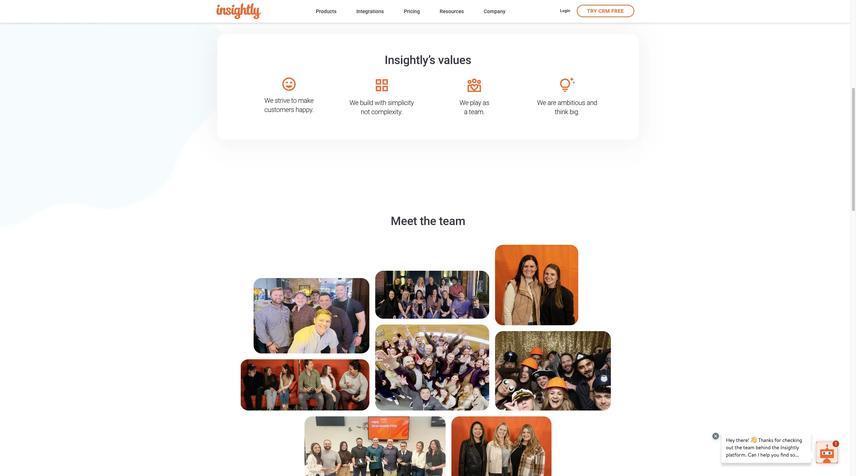 Task type: locate. For each thing, give the bounding box(es) containing it.
are
[[548, 99, 556, 107]]

we up a
[[460, 99, 469, 107]]

we play as a team.
[[460, 99, 489, 116]]

we left strive in the top left of the page
[[264, 97, 273, 104]]

we left are
[[537, 99, 546, 107]]

play
[[470, 99, 481, 107]]

we for we strive to make customers happy.
[[264, 97, 273, 104]]

insightly logo link
[[216, 3, 304, 19]]

we left build
[[350, 99, 359, 107]]

we for we are ambitious and think big.
[[537, 99, 546, 107]]

we inside we play as a team.
[[460, 99, 469, 107]]

resources link
[[440, 7, 464, 17]]

try crm free button
[[577, 5, 634, 17]]

we
[[264, 97, 273, 104], [350, 99, 359, 107], [460, 99, 469, 107], [537, 99, 546, 107]]

we inside we strive to make customers happy.
[[264, 97, 273, 104]]

company
[[484, 8, 506, 14]]

integrations
[[356, 8, 384, 14]]

pricing link
[[404, 7, 420, 17]]

we build with simplicity not complexity.
[[350, 99, 414, 116]]

free
[[612, 8, 624, 14]]

resources
[[440, 8, 464, 14]]

strive
[[275, 97, 290, 104]]

insightly logo image
[[216, 3, 260, 19]]

a
[[464, 108, 468, 116]]

we inside the we are ambitious and think big.
[[537, 99, 546, 107]]

we for we play as a team.
[[460, 99, 469, 107]]

we for we build with simplicity not complexity.
[[350, 99, 359, 107]]

try
[[587, 8, 597, 14]]

company link
[[484, 7, 506, 17]]

products link
[[316, 7, 337, 17]]

we inside the we build with simplicity not complexity.
[[350, 99, 359, 107]]

login link
[[560, 8, 570, 15]]

customers
[[264, 106, 294, 114]]



Task type: vqa. For each thing, say whether or not it's contained in the screenshot.
values
yes



Task type: describe. For each thing, give the bounding box(es) containing it.
meet
[[391, 214, 417, 228]]

not
[[361, 108, 370, 116]]

the
[[420, 214, 436, 228]]

try crm free
[[587, 8, 624, 14]]

products
[[316, 8, 337, 14]]

insightly's values
[[385, 53, 472, 67]]

pricing
[[404, 8, 420, 14]]

with
[[375, 99, 386, 107]]

happy.
[[296, 106, 314, 114]]

we strive to make customers happy.
[[264, 97, 314, 114]]

try crm free link
[[577, 5, 634, 17]]

crm
[[599, 8, 610, 14]]

to
[[291, 97, 297, 104]]

we are ambitious and think big.
[[537, 99, 597, 116]]

big.
[[570, 108, 580, 116]]

complexity.
[[371, 108, 403, 116]]

as
[[483, 99, 489, 107]]

think
[[555, 108, 568, 116]]

and
[[587, 99, 597, 107]]

meet the team
[[391, 214, 465, 228]]

team.
[[469, 108, 485, 116]]

login
[[560, 9, 570, 13]]

insightly's
[[385, 53, 435, 67]]

make
[[298, 97, 314, 104]]

team
[[439, 214, 465, 228]]

values
[[438, 53, 472, 67]]

integrations link
[[356, 7, 384, 17]]

ambitious
[[558, 99, 585, 107]]

simplicity
[[388, 99, 414, 107]]

build
[[360, 99, 373, 107]]



